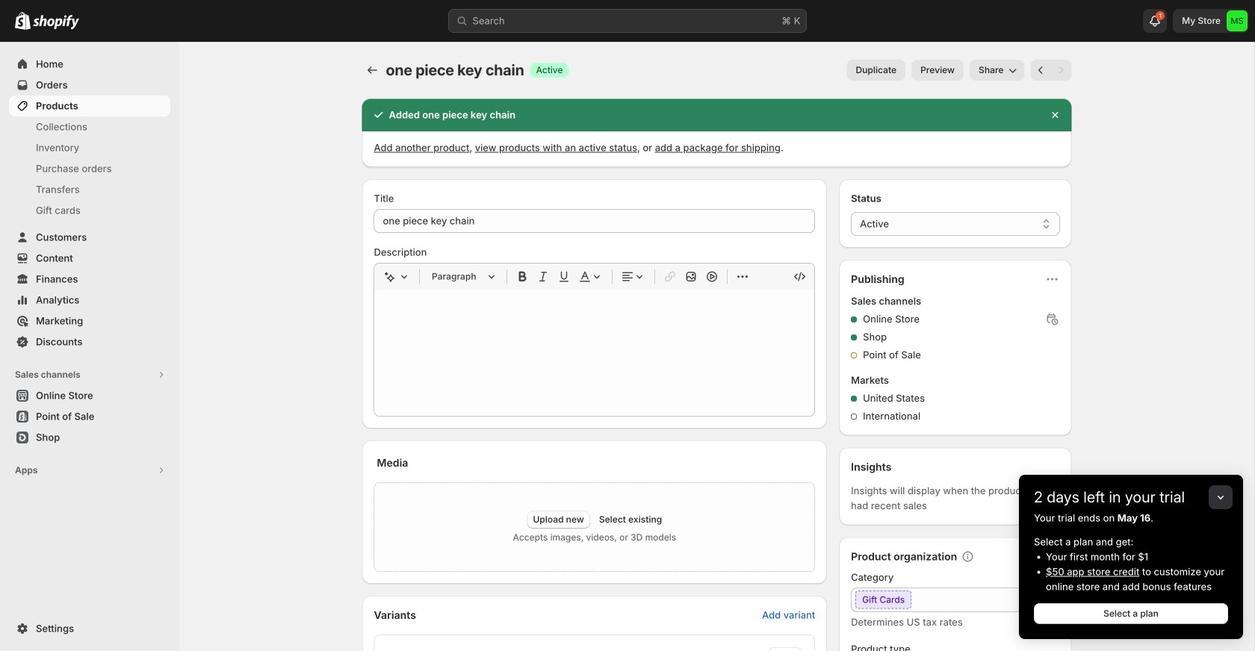 Task type: vqa. For each thing, say whether or not it's contained in the screenshot.
search collections Text Box
no



Task type: locate. For each thing, give the bounding box(es) containing it.
next image
[[1054, 63, 1069, 78]]

Short sleeve t-shirt text field
[[374, 209, 816, 233]]

shopify image
[[15, 12, 31, 30], [33, 15, 79, 30]]

my store image
[[1227, 10, 1248, 31]]



Task type: describe. For each thing, give the bounding box(es) containing it.
1 horizontal spatial shopify image
[[33, 15, 79, 30]]

Gift Cards text field
[[851, 589, 1015, 613]]

0 horizontal spatial shopify image
[[15, 12, 31, 30]]



